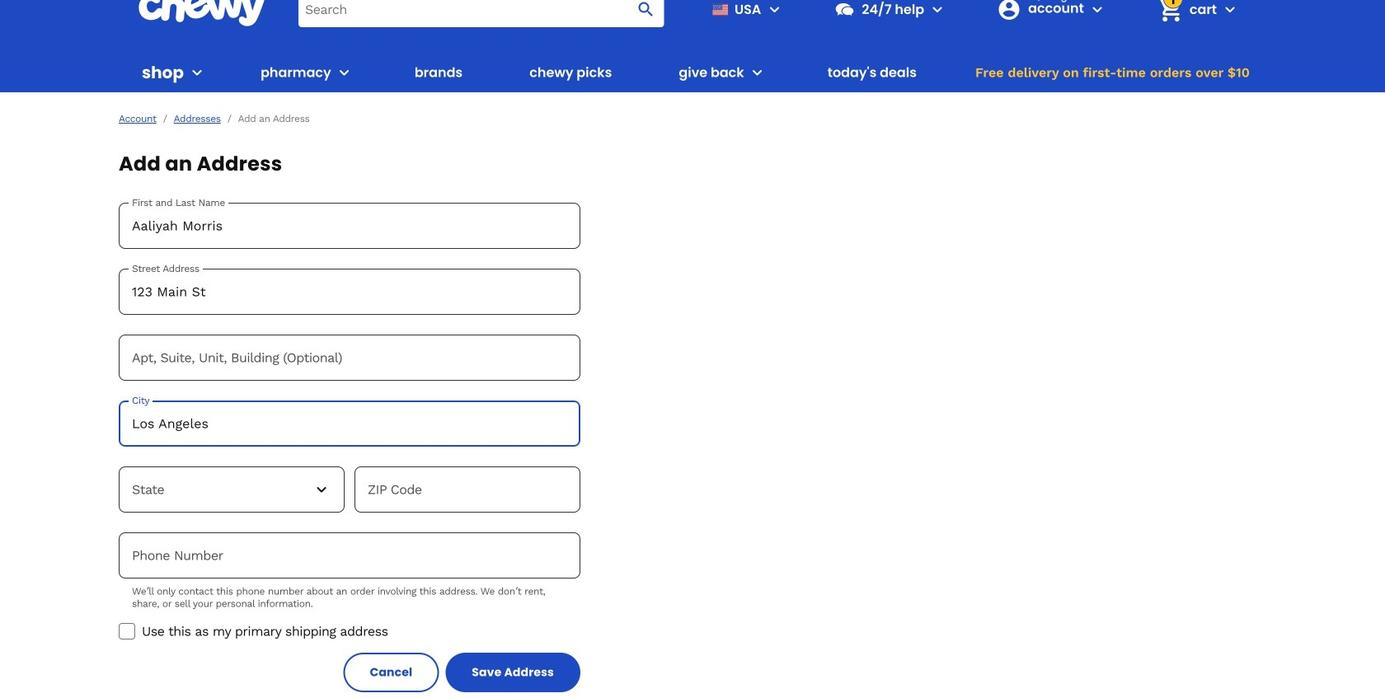 Task type: locate. For each thing, give the bounding box(es) containing it.
account menu image
[[1087, 0, 1107, 19]]

items image
[[1155, 0, 1184, 24]]

help menu image
[[928, 0, 947, 19]]

cart menu image
[[1220, 0, 1240, 19]]

pharmacy menu image
[[334, 63, 354, 82]]

submit search image
[[636, 0, 656, 19]]

None text field
[[119, 203, 580, 249]]

None telephone field
[[119, 533, 580, 579]]

Product search field
[[298, 0, 664, 27]]

give back menu image
[[747, 63, 767, 82]]

Search text field
[[298, 0, 664, 27]]

None text field
[[119, 269, 580, 315], [119, 335, 580, 381], [119, 401, 580, 447], [355, 467, 580, 513], [119, 269, 580, 315], [119, 335, 580, 381], [119, 401, 580, 447], [355, 467, 580, 513]]

chewy support image
[[834, 0, 855, 20]]



Task type: describe. For each thing, give the bounding box(es) containing it.
chewy home image
[[138, 0, 265, 26]]

site banner
[[0, 0, 1385, 92]]

menu image
[[187, 63, 207, 82]]

menu image
[[765, 0, 784, 19]]



Task type: vqa. For each thing, say whether or not it's contained in the screenshot.
the menu icon to the right
yes



